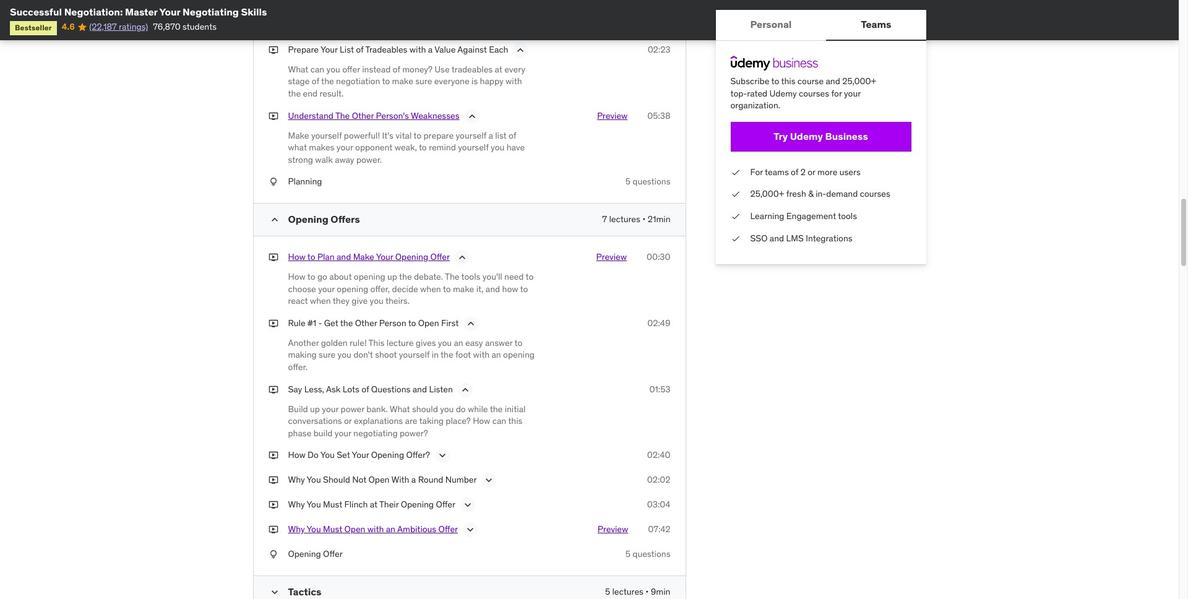 Task type: describe. For each thing, give the bounding box(es) containing it.
try udemy business link
[[731, 122, 911, 152]]

say less, ask lots of questions and listen
[[288, 383, 453, 395]]

offer,
[[371, 283, 390, 294]]

first
[[441, 317, 459, 329]]

successful
[[10, 6, 62, 18]]

tradeables
[[452, 64, 493, 75]]

the up result.
[[321, 76, 334, 87]]

to right how
[[520, 283, 528, 294]]

teams
[[765, 166, 789, 178]]

why for why you must open with an ambitious offer
[[288, 524, 305, 535]]

give
[[352, 295, 368, 306]]

how
[[502, 283, 518, 294]]

why for why you should not open with a round number
[[288, 474, 305, 485]]

this inside subscribe to this course and 25,000+ top‑rated udemy courses for your organization.
[[781, 76, 796, 87]]

opening down the negotiating
[[371, 450, 404, 461]]

to right vital
[[414, 130, 422, 141]]

your left list
[[321, 44, 338, 55]]

your up 76,870
[[159, 6, 180, 18]]

decide
[[392, 283, 418, 294]]

the inside build up your power bank. what should you do while the initial conversations or explanations are taking place? how can this phase build your negotiating power?
[[490, 403, 503, 414]]

and right the sso
[[770, 232, 784, 244]]

instead
[[362, 64, 391, 75]]

list
[[495, 130, 507, 141]]

0 vertical spatial 5
[[626, 176, 631, 187]]

with inside button
[[368, 524, 384, 535]]

it's
[[382, 130, 394, 141]]

2 questions from the top
[[633, 549, 671, 560]]

1 vertical spatial 5
[[626, 549, 631, 560]]

against
[[458, 44, 487, 55]]

2 vertical spatial 5
[[605, 586, 610, 597]]

opponent
[[355, 142, 393, 153]]

offers
[[331, 213, 360, 225]]

to inside subscribe to this course and 25,000+ top‑rated udemy courses for your organization.
[[772, 76, 779, 87]]

it,
[[476, 283, 484, 294]]

2 vertical spatial preview
[[598, 524, 628, 535]]

xsmall image left planning
[[268, 176, 278, 188]]

must for flinch
[[323, 499, 342, 510]]

bank.
[[367, 403, 388, 414]]

can inside what can you offer instead of money? use tradeables at every stage of the negotiation to make sure everyone is happy with the end result.
[[311, 64, 324, 75]]

sso
[[751, 232, 768, 244]]

why you should not open with a round number
[[288, 474, 477, 485]]

use
[[435, 64, 450, 75]]

opening up the ambitious at the left
[[401, 499, 434, 510]]

another golden rule! this lecture gives you an easy answer to making sure you don't shoot yourself in the foot with an opening offer.
[[288, 337, 535, 373]]

preview for 05:38
[[597, 110, 628, 121]]

your up conversations at the left bottom of page
[[322, 403, 339, 414]]

foot
[[456, 349, 471, 360]]

makes
[[309, 142, 335, 153]]

is
[[472, 76, 478, 87]]

to inside another golden rule! this lecture gives you an easy answer to making sure you don't shoot yourself in the foot with an opening offer.
[[515, 337, 523, 348]]

1 vertical spatial show lecture description image
[[464, 524, 477, 536]]

yourself right remind
[[458, 142, 489, 153]]

initial
[[505, 403, 526, 414]]

why you must open with an ambitious offer button
[[288, 524, 458, 539]]

learning engagement tools
[[751, 210, 857, 222]]

set
[[337, 450, 350, 461]]

udemy inside subscribe to this course and 25,000+ top‑rated udemy courses for your organization.
[[770, 88, 797, 99]]

how to plan and make your opening offer
[[288, 251, 450, 262]]

the inside how to go about opening up the debate. the tools you'll need to choose your opening offer, decide when to make it, and how to react when they give you theirs.
[[445, 271, 460, 282]]

and inside how to go about opening up the debate. the tools you'll need to choose your opening offer, decide when to make it, and how to react when they give you theirs.
[[486, 283, 500, 294]]

of inside make yourself powerful! it's vital to prepare yourself a list of what makes your opponent weak, to remind yourself you have strong walk away power.
[[509, 130, 516, 141]]

with inside another golden rule! this lecture gives you an easy answer to making sure you don't shoot yourself in the foot with an opening offer.
[[473, 349, 490, 360]]

understand the other person's weaknesses
[[288, 110, 460, 121]]

why you must flinch at their opening offer
[[288, 499, 456, 510]]

(22,187
[[89, 21, 117, 32]]

you for not
[[307, 474, 321, 485]]

remind
[[429, 142, 456, 153]]

lecture
[[387, 337, 414, 348]]

to right weak,
[[419, 142, 427, 153]]

they
[[333, 295, 350, 306]]

the down stage
[[288, 88, 301, 99]]

weak,
[[395, 142, 417, 153]]

try
[[774, 130, 788, 142]]

tools inside how to go about opening up the debate. the tools you'll need to choose your opening offer, decide when to make it, and how to react when they give you theirs.
[[461, 271, 481, 282]]

away
[[335, 154, 354, 165]]

hide lecture description image for list
[[466, 110, 478, 122]]

how for how to plan and make your opening offer
[[288, 251, 306, 262]]

theirs.
[[386, 295, 410, 306]]

for
[[832, 88, 842, 99]]

plan
[[317, 251, 335, 262]]

taking
[[419, 415, 444, 427]]

successful negotiation: master your negotiating skills
[[10, 6, 267, 18]]

users
[[840, 166, 861, 178]]

xsmall image left learning
[[731, 210, 741, 223]]

power.
[[356, 154, 382, 165]]

show lecture description image for how do you set your opening offer?
[[436, 450, 449, 462]]

a inside make yourself powerful! it's vital to prepare yourself a list of what makes your opponent weak, to remind yourself you have strong walk away power.
[[489, 130, 493, 141]]

up inside how to go about opening up the debate. the tools you'll need to choose your opening offer, decide when to make it, and how to react when they give you theirs.
[[388, 271, 397, 282]]

build
[[288, 403, 308, 414]]

yourself up makes
[[311, 130, 342, 141]]

a for number
[[412, 474, 416, 485]]

hide lecture description image for while
[[459, 383, 472, 396]]

yourself inside another golden rule! this lecture gives you an easy answer to making sure you don't shoot yourself in the foot with an opening offer.
[[399, 349, 430, 360]]

21min
[[648, 214, 671, 225]]

at inside what can you offer instead of money? use tradeables at every stage of the negotiation to make sure everyone is happy with the end result.
[[495, 64, 503, 75]]

you up in
[[438, 337, 452, 348]]

• for tactics
[[646, 586, 649, 597]]

don't
[[354, 349, 373, 360]]

you for flinch
[[307, 499, 321, 510]]

negotiation:
[[64, 6, 123, 18]]

and inside button
[[337, 251, 351, 262]]

udemy business image
[[731, 56, 818, 71]]

of right lots
[[362, 383, 369, 395]]

other inside button
[[352, 110, 374, 121]]

each
[[489, 44, 508, 55]]

you inside build up your power bank. what should you do while the initial conversations or explanations are taking place? how can this phase build your negotiating power?
[[440, 403, 454, 414]]

of left 2
[[791, 166, 799, 178]]

show lecture description image for why you should not open with a round number
[[483, 474, 495, 487]]

your inside how to go about opening up the debate. the tools you'll need to choose your opening offer, decide when to make it, and how to react when they give you theirs.
[[318, 283, 335, 294]]

course
[[798, 76, 824, 87]]

small image
[[268, 586, 281, 598]]

what can you offer instead of money? use tradeables at every stage of the negotiation to make sure everyone is happy with the end result.
[[288, 64, 525, 99]]

you inside make yourself powerful! it's vital to prepare yourself a list of what makes your opponent weak, to remind yourself you have strong walk away power.
[[491, 142, 505, 153]]

to right person
[[408, 317, 416, 329]]

tradeables
[[365, 44, 408, 55]]

do
[[456, 403, 466, 414]]

1 5 questions from the top
[[626, 176, 671, 187]]

what inside what can you offer instead of money? use tradeables at every stage of the negotiation to make sure everyone is happy with the end result.
[[288, 64, 309, 75]]

1 horizontal spatial open
[[369, 474, 390, 485]]

opening inside how to plan and make your opening offer button
[[395, 251, 428, 262]]

02:40
[[647, 450, 671, 461]]

make inside how to go about opening up the debate. the tools you'll need to choose your opening offer, decide when to make it, and how to react when they give you theirs.
[[453, 283, 474, 294]]

react
[[288, 295, 308, 306]]

0 horizontal spatial at
[[370, 499, 378, 510]]

• for opening offers
[[643, 214, 646, 225]]

the inside another golden rule! this lecture gives you an easy answer to making sure you don't shoot yourself in the foot with an opening offer.
[[441, 349, 453, 360]]

how for how to go about opening up the debate. the tools you'll need to choose your opening offer, decide when to make it, and how to react when they give you theirs.
[[288, 271, 306, 282]]

offer for why you must open with an ambitious offer
[[439, 524, 458, 535]]

opening right small image
[[288, 213, 329, 225]]

this
[[369, 337, 385, 348]]

opening inside another golden rule! this lecture gives you an easy answer to making sure you don't shoot yourself in the foot with an opening offer.
[[503, 349, 535, 360]]

the right get
[[340, 317, 353, 329]]

how to go about opening up the debate. the tools you'll need to choose your opening offer, decide when to make it, and how to react when they give you theirs.
[[288, 271, 534, 306]]

sure inside what can you offer instead of money? use tradeables at every stage of the negotiation to make sure everyone is happy with the end result.
[[415, 76, 432, 87]]

hide lecture description image for tools
[[456, 251, 469, 264]]

in-
[[816, 188, 827, 200]]

planning
[[288, 176, 322, 187]]

less,
[[304, 383, 324, 395]]

of up end
[[312, 76, 319, 87]]

-
[[318, 317, 322, 329]]

02:02
[[647, 474, 671, 485]]

teams
[[861, 18, 892, 31]]

offer
[[342, 64, 360, 75]]

1 horizontal spatial or
[[808, 166, 816, 178]]

your inside subscribe to this course and 25,000+ top‑rated udemy courses for your organization.
[[844, 88, 861, 99]]

skills
[[241, 6, 267, 18]]

making
[[288, 349, 317, 360]]

stage
[[288, 76, 310, 87]]

build
[[314, 428, 333, 439]]

07:42
[[648, 524, 671, 535]]

master
[[125, 6, 158, 18]]

what inside build up your power bank. what should you do while the initial conversations or explanations are taking place? how can this phase build your negotiating power?
[[390, 403, 410, 414]]

4.6
[[62, 21, 75, 32]]

choose
[[288, 283, 316, 294]]

negotiating
[[183, 6, 239, 18]]

0 vertical spatial open
[[418, 317, 439, 329]]

1 questions from the top
[[633, 176, 671, 187]]

00:30
[[647, 251, 671, 262]]

rule #1 - get the other person to open first
[[288, 317, 459, 329]]

for teams of 2 or more users
[[751, 166, 861, 178]]

how inside build up your power bank. what should you do while the initial conversations or explanations are taking place? how can this phase build your negotiating power?
[[473, 415, 490, 427]]

with up money? at left
[[410, 44, 426, 55]]

how do you set your opening offer?
[[288, 450, 430, 461]]

0 vertical spatial opening
[[354, 271, 385, 282]]



Task type: locate. For each thing, give the bounding box(es) containing it.
5 up 7 lectures • 21min
[[626, 176, 631, 187]]

0 horizontal spatial courses
[[799, 88, 830, 99]]

0 vertical spatial lectures
[[609, 214, 641, 225]]

about
[[329, 271, 352, 282]]

place?
[[446, 415, 471, 427]]

xsmall image left say
[[268, 383, 278, 396]]

sso and lms integrations
[[751, 232, 853, 244]]

answer
[[485, 337, 513, 348]]

0 horizontal spatial open
[[345, 524, 365, 535]]

when down debate. on the top of the page
[[420, 283, 441, 294]]

to left go
[[308, 271, 315, 282]]

5 up 5 lectures • 9min
[[626, 549, 631, 560]]

opening
[[288, 213, 329, 225], [395, 251, 428, 262], [371, 450, 404, 461], [401, 499, 434, 510], [288, 549, 321, 560]]

0 vertical spatial this
[[781, 76, 796, 87]]

person's
[[376, 110, 409, 121]]

questions down 07:42
[[633, 549, 671, 560]]

#1
[[308, 317, 316, 329]]

power?
[[400, 428, 428, 439]]

03:04
[[647, 499, 671, 510]]

show lecture description image
[[462, 499, 474, 511], [464, 524, 477, 536]]

easy
[[465, 337, 483, 348]]

0 horizontal spatial 25,000+
[[751, 188, 784, 200]]

your inside make yourself powerful! it's vital to prepare yourself a list of what makes your opponent weak, to remind yourself you have strong walk away power.
[[337, 142, 353, 153]]

your right the build
[[335, 428, 351, 439]]

tab list
[[716, 10, 926, 41]]

offer down round in the bottom of the page
[[436, 499, 456, 510]]

round
[[418, 474, 443, 485]]

with down why you must flinch at their opening offer
[[368, 524, 384, 535]]

why inside button
[[288, 524, 305, 535]]

5
[[626, 176, 631, 187], [626, 549, 631, 560], [605, 586, 610, 597]]

a left 'list'
[[489, 130, 493, 141]]

the right in
[[441, 349, 453, 360]]

you left the offer
[[327, 64, 340, 75]]

how left do
[[288, 450, 306, 461]]

0 horizontal spatial can
[[311, 64, 324, 75]]

learning
[[751, 210, 785, 222]]

your right for
[[844, 88, 861, 99]]

to down debate. on the top of the page
[[443, 283, 451, 294]]

yourself down gives
[[399, 349, 430, 360]]

with down every
[[506, 76, 522, 87]]

0 vertical spatial other
[[352, 110, 374, 121]]

01:53
[[650, 383, 671, 395]]

and up for
[[826, 76, 840, 87]]

while
[[468, 403, 488, 414]]

sure inside another golden rule! this lecture gives you an easy answer to making sure you don't shoot yourself in the foot with an opening offer.
[[319, 349, 336, 360]]

preview left the 05:38
[[597, 110, 628, 121]]

udemy right try
[[790, 130, 823, 142]]

how inside how to go about opening up the debate. the tools you'll need to choose your opening offer, decide when to make it, and how to react when they give you theirs.
[[288, 271, 306, 282]]

0 horizontal spatial make
[[288, 130, 309, 141]]

1 vertical spatial why
[[288, 499, 305, 510]]

the inside how to go about opening up the debate. the tools you'll need to choose your opening offer, decide when to make it, and how to react when they give you theirs.
[[399, 271, 412, 282]]

(22,187 ratings)
[[89, 21, 148, 32]]

conversations
[[288, 415, 342, 427]]

1 horizontal spatial courses
[[860, 188, 891, 200]]

offer inside button
[[430, 251, 450, 262]]

show lecture description image right offer? at bottom
[[436, 450, 449, 462]]

1 vertical spatial tools
[[461, 271, 481, 282]]

to inside what can you offer instead of money? use tradeables at every stage of the negotiation to make sure everyone is happy with the end result.
[[382, 76, 390, 87]]

2 5 questions from the top
[[626, 549, 671, 560]]

are
[[405, 415, 417, 427]]

udemy
[[770, 88, 797, 99], [790, 130, 823, 142]]

when left they
[[310, 295, 331, 306]]

0 vertical spatial make
[[288, 130, 309, 141]]

top‑rated
[[731, 88, 768, 99]]

1 horizontal spatial the
[[445, 271, 460, 282]]

1 vertical spatial what
[[390, 403, 410, 414]]

get
[[324, 317, 338, 329]]

3 why from the top
[[288, 524, 305, 535]]

you left the flinch
[[307, 499, 321, 510]]

0 vertical spatial preview
[[597, 110, 628, 121]]

make inside make yourself powerful! it's vital to prepare yourself a list of what makes your opponent weak, to remind yourself you have strong walk away power.
[[288, 130, 309, 141]]

1 vertical spatial this
[[508, 415, 523, 427]]

make up what
[[288, 130, 309, 141]]

list
[[340, 44, 354, 55]]

preview down 7
[[596, 251, 627, 262]]

personal button
[[716, 10, 827, 40]]

an
[[454, 337, 463, 348], [492, 349, 501, 360], [386, 524, 396, 535]]

lectures for opening offers
[[609, 214, 641, 225]]

open inside button
[[345, 524, 365, 535]]

2 must from the top
[[323, 524, 342, 535]]

xsmall image left prepare
[[268, 44, 278, 56]]

with down easy
[[473, 349, 490, 360]]

you inside how to go about opening up the debate. the tools you'll need to choose your opening offer, decide when to make it, and how to react when they give you theirs.
[[370, 295, 384, 306]]

&
[[808, 188, 814, 200]]

of down prepare your list of tradeables with a value against each on the top left of page
[[393, 64, 400, 75]]

1 vertical spatial at
[[370, 499, 378, 510]]

can down initial
[[493, 415, 506, 427]]

the up decide
[[399, 271, 412, 282]]

offer for how to plan and make your opening offer
[[430, 251, 450, 262]]

small image
[[268, 214, 281, 226]]

0 horizontal spatial the
[[335, 110, 350, 121]]

0 vertical spatial when
[[420, 283, 441, 294]]

udemy up organization.
[[770, 88, 797, 99]]

offer for why you must flinch at their opening offer
[[436, 499, 456, 510]]

must up opening offer
[[323, 524, 342, 535]]

1 vertical spatial •
[[646, 586, 649, 597]]

0 horizontal spatial this
[[508, 415, 523, 427]]

0 vertical spatial the
[[335, 110, 350, 121]]

not
[[352, 474, 367, 485]]

sure down the golden
[[319, 349, 336, 360]]

engagement
[[787, 210, 836, 222]]

5 questions down 07:42
[[626, 549, 671, 560]]

subscribe
[[731, 76, 770, 87]]

tools down demand
[[838, 210, 857, 222]]

0 vertical spatial 5 questions
[[626, 176, 671, 187]]

of right 'list'
[[509, 130, 516, 141]]

need
[[504, 271, 524, 282]]

1 horizontal spatial can
[[493, 415, 506, 427]]

1 vertical spatial other
[[355, 317, 377, 329]]

1 vertical spatial questions
[[633, 549, 671, 560]]

1 vertical spatial 25,000+
[[751, 188, 784, 200]]

0 vertical spatial what
[[288, 64, 309, 75]]

1 horizontal spatial this
[[781, 76, 796, 87]]

1 why from the top
[[288, 474, 305, 485]]

0 vertical spatial make
[[392, 76, 413, 87]]

2 vertical spatial open
[[345, 524, 365, 535]]

how inside button
[[288, 251, 306, 262]]

more
[[818, 166, 838, 178]]

5 lectures • 9min
[[605, 586, 671, 597]]

1 horizontal spatial tools
[[838, 210, 857, 222]]

can inside build up your power bank. what should you do while the initial conversations or explanations are taking place? how can this phase build your negotiating power?
[[493, 415, 506, 427]]

0 horizontal spatial make
[[392, 76, 413, 87]]

0 vertical spatial show lecture description image
[[436, 450, 449, 462]]

1 vertical spatial the
[[445, 271, 460, 282]]

how for how do you set your opening offer?
[[288, 450, 306, 461]]

opening up give
[[337, 283, 368, 294]]

you down offer,
[[370, 295, 384, 306]]

lectures
[[609, 214, 641, 225], [612, 586, 644, 597]]

walk
[[315, 154, 333, 165]]

0 vertical spatial why
[[288, 474, 305, 485]]

what
[[288, 142, 307, 153]]

2 vertical spatial why
[[288, 524, 305, 535]]

1 must from the top
[[323, 499, 342, 510]]

1 horizontal spatial 25,000+
[[843, 76, 877, 87]]

and up should
[[413, 383, 427, 395]]

2 horizontal spatial an
[[492, 349, 501, 360]]

25,000+ up learning
[[751, 188, 784, 200]]

0 vertical spatial show lecture description image
[[462, 499, 474, 511]]

tools
[[838, 210, 857, 222], [461, 271, 481, 282]]

build up your power bank. what should you do while the initial conversations or explanations are taking place? how can this phase build your negotiating power?
[[288, 403, 526, 439]]

0 vertical spatial •
[[643, 214, 646, 225]]

0 vertical spatial must
[[323, 499, 342, 510]]

business
[[825, 130, 868, 142]]

7 lectures • 21min
[[602, 214, 671, 225]]

show lecture description image
[[436, 450, 449, 462], [483, 474, 495, 487]]

to right answer
[[515, 337, 523, 348]]

try udemy business
[[774, 130, 868, 142]]

7
[[602, 214, 607, 225]]

1 horizontal spatial when
[[420, 283, 441, 294]]

1 vertical spatial 5 questions
[[626, 549, 671, 560]]

an down their
[[386, 524, 396, 535]]

to right need
[[526, 271, 534, 282]]

you inside why you must open with an ambitious offer button
[[307, 524, 321, 535]]

5 questions up 21min
[[626, 176, 671, 187]]

why you must open with an ambitious offer
[[288, 524, 458, 535]]

offer right the ambitious at the left
[[439, 524, 458, 535]]

1 horizontal spatial make
[[353, 251, 374, 262]]

how left plan
[[288, 251, 306, 262]]

1 vertical spatial courses
[[860, 188, 891, 200]]

your
[[159, 6, 180, 18], [321, 44, 338, 55], [376, 251, 393, 262], [352, 450, 369, 461]]

1 vertical spatial lectures
[[612, 586, 644, 597]]

you inside what can you offer instead of money? use tradeables at every stage of the negotiation to make sure everyone is happy with the end result.
[[327, 64, 340, 75]]

1 vertical spatial or
[[344, 415, 352, 427]]

lms
[[786, 232, 804, 244]]

offer down why you must open with an ambitious offer button
[[323, 549, 343, 560]]

2 horizontal spatial a
[[489, 130, 493, 141]]

0 horizontal spatial show lecture description image
[[436, 450, 449, 462]]

listen
[[429, 383, 453, 395]]

02:49
[[648, 317, 671, 329]]

you down 'list'
[[491, 142, 505, 153]]

you left should
[[307, 474, 321, 485]]

questions
[[371, 383, 411, 395]]

0 vertical spatial udemy
[[770, 88, 797, 99]]

with inside what can you offer instead of money? use tradeables at every stage of the negotiation to make sure everyone is happy with the end result.
[[506, 76, 522, 87]]

hide lecture description image
[[465, 317, 477, 330]]

1 vertical spatial a
[[489, 130, 493, 141]]

0 horizontal spatial what
[[288, 64, 309, 75]]

2 vertical spatial an
[[386, 524, 396, 535]]

lectures for tactics
[[612, 586, 644, 597]]

25,000+ right course at the top of page
[[843, 76, 877, 87]]

your
[[844, 88, 861, 99], [337, 142, 353, 153], [318, 283, 335, 294], [322, 403, 339, 414], [335, 428, 351, 439]]

yourself left 'list'
[[456, 130, 487, 141]]

• left 9min
[[646, 586, 649, 597]]

ratings)
[[119, 21, 148, 32]]

power
[[341, 403, 365, 414]]

teams button
[[827, 10, 926, 40]]

opening
[[354, 271, 385, 282], [337, 283, 368, 294], [503, 349, 535, 360]]

you down the golden
[[338, 349, 351, 360]]

0 horizontal spatial when
[[310, 295, 331, 306]]

to inside button
[[308, 251, 315, 262]]

tab list containing personal
[[716, 10, 926, 41]]

negotiating
[[353, 428, 398, 439]]

1 horizontal spatial sure
[[415, 76, 432, 87]]

hide lecture description image
[[515, 44, 527, 56], [466, 110, 478, 122], [456, 251, 469, 264], [459, 383, 472, 396]]

1 vertical spatial udemy
[[790, 130, 823, 142]]

1 vertical spatial opening
[[337, 283, 368, 294]]

other up rule!
[[355, 317, 377, 329]]

make left it,
[[453, 283, 474, 294]]

for
[[751, 166, 763, 178]]

25,000+ inside subscribe to this course and 25,000+ top‑rated udemy courses for your organization.
[[843, 76, 877, 87]]

or inside build up your power bank. what should you do while the initial conversations or explanations are taking place? how can this phase build your negotiating power?
[[344, 415, 352, 427]]

the
[[321, 76, 334, 87], [288, 88, 301, 99], [399, 271, 412, 282], [340, 317, 353, 329], [441, 349, 453, 360], [490, 403, 503, 414]]

prepare your list of tradeables with a value against each
[[288, 44, 508, 55]]

2 vertical spatial opening
[[503, 349, 535, 360]]

how up choose
[[288, 271, 306, 282]]

an up foot
[[454, 337, 463, 348]]

1 vertical spatial sure
[[319, 349, 336, 360]]

25,000+ fresh & in-demand courses
[[751, 188, 891, 200]]

end
[[303, 88, 318, 99]]

make inside how to plan and make your opening offer button
[[353, 251, 374, 262]]

make up offer,
[[353, 251, 374, 262]]

why for why you must flinch at their opening offer
[[288, 499, 305, 510]]

1 vertical spatial can
[[493, 415, 506, 427]]

up inside build up your power bank. what should you do while the initial conversations or explanations are taking place? how can this phase build your negotiating power?
[[310, 403, 320, 414]]

an down answer
[[492, 349, 501, 360]]

1 horizontal spatial make
[[453, 283, 474, 294]]

you for open
[[307, 524, 321, 535]]

0 vertical spatial questions
[[633, 176, 671, 187]]

1 horizontal spatial a
[[428, 44, 433, 55]]

hide lecture description image for at
[[515, 44, 527, 56]]

0 horizontal spatial up
[[310, 403, 320, 414]]

0 horizontal spatial or
[[344, 415, 352, 427]]

you left do
[[440, 403, 454, 414]]

understand the other person's weaknesses button
[[288, 110, 460, 125]]

you right do
[[320, 450, 335, 461]]

1 vertical spatial make
[[453, 283, 474, 294]]

0 vertical spatial up
[[388, 271, 397, 282]]

1 vertical spatial when
[[310, 295, 331, 306]]

at up happy
[[495, 64, 503, 75]]

2 why from the top
[[288, 499, 305, 510]]

powerful!
[[344, 130, 380, 141]]

1 vertical spatial show lecture description image
[[483, 474, 495, 487]]

a for against
[[428, 44, 433, 55]]

your inside button
[[376, 251, 393, 262]]

at left their
[[370, 499, 378, 510]]

offer inside button
[[439, 524, 458, 535]]

courses inside subscribe to this course and 25,000+ top‑rated udemy courses for your organization.
[[799, 88, 830, 99]]

offer up debate. on the top of the page
[[430, 251, 450, 262]]

to down udemy business image
[[772, 76, 779, 87]]

another
[[288, 337, 319, 348]]

0 vertical spatial a
[[428, 44, 433, 55]]

xsmall image
[[268, 44, 278, 56], [268, 176, 278, 188], [731, 210, 741, 223], [268, 383, 278, 396]]

questions
[[633, 176, 671, 187], [633, 549, 671, 560]]

must inside button
[[323, 524, 342, 535]]

1 horizontal spatial an
[[454, 337, 463, 348]]

this inside build up your power bank. what should you do while the initial conversations or explanations are taking place? how can this phase build your negotiating power?
[[508, 415, 523, 427]]

up up conversations at the left bottom of page
[[310, 403, 320, 414]]

your up offer,
[[376, 251, 393, 262]]

why
[[288, 474, 305, 485], [288, 499, 305, 510], [288, 524, 305, 535]]

0 horizontal spatial an
[[386, 524, 396, 535]]

preview for 00:30
[[596, 251, 627, 262]]

ask
[[326, 383, 341, 395]]

2 horizontal spatial open
[[418, 317, 439, 329]]

golden
[[321, 337, 348, 348]]

the down result.
[[335, 110, 350, 121]]

0 horizontal spatial sure
[[319, 349, 336, 360]]

5 questions
[[626, 176, 671, 187], [626, 549, 671, 560]]

an inside why you must open with an ambitious offer button
[[386, 524, 396, 535]]

xsmall image
[[268, 110, 278, 122], [731, 166, 741, 178], [731, 188, 741, 201], [731, 232, 741, 245], [268, 251, 278, 263], [268, 317, 278, 329], [268, 450, 278, 462], [268, 474, 278, 486], [268, 499, 278, 511], [268, 524, 278, 536], [268, 549, 278, 561]]

25,000+
[[843, 76, 877, 87], [751, 188, 784, 200]]

or down the power
[[344, 415, 352, 427]]

1 vertical spatial an
[[492, 349, 501, 360]]

your right set
[[352, 450, 369, 461]]

opening up offer,
[[354, 271, 385, 282]]

and down you'll
[[486, 283, 500, 294]]

make inside what can you offer instead of money? use tradeables at every stage of the negotiation to make sure everyone is happy with the end result.
[[392, 76, 413, 87]]

open up gives
[[418, 317, 439, 329]]

or right 2
[[808, 166, 816, 178]]

fresh
[[787, 188, 806, 200]]

0 horizontal spatial a
[[412, 474, 416, 485]]

the inside button
[[335, 110, 350, 121]]

lectures right 7
[[609, 214, 641, 225]]

•
[[643, 214, 646, 225], [646, 586, 649, 597]]

opening up debate. on the top of the page
[[395, 251, 428, 262]]

should
[[323, 474, 350, 485]]

1 horizontal spatial at
[[495, 64, 503, 75]]

understand
[[288, 110, 334, 121]]

with
[[392, 474, 409, 485]]

make yourself powerful! it's vital to prepare yourself a list of what makes your opponent weak, to remind yourself you have strong walk away power.
[[288, 130, 525, 165]]

must left the flinch
[[323, 499, 342, 510]]

0 vertical spatial sure
[[415, 76, 432, 87]]

to down the instead
[[382, 76, 390, 87]]

phase
[[288, 428, 312, 439]]

of right list
[[356, 44, 364, 55]]

opening up tactics
[[288, 549, 321, 560]]

1 vertical spatial up
[[310, 403, 320, 414]]

how to plan and make your opening offer button
[[288, 251, 450, 266]]

value
[[435, 44, 456, 55]]

open down the flinch
[[345, 524, 365, 535]]

their
[[379, 499, 399, 510]]

0 horizontal spatial tools
[[461, 271, 481, 282]]

and
[[826, 76, 840, 87], [770, 232, 784, 244], [337, 251, 351, 262], [486, 283, 500, 294], [413, 383, 427, 395]]

organization.
[[731, 100, 781, 111]]

opening down answer
[[503, 349, 535, 360]]

can down prepare
[[311, 64, 324, 75]]

76,870
[[153, 21, 181, 32]]

you'll
[[483, 271, 502, 282]]

1 vertical spatial preview
[[596, 251, 627, 262]]

courses right demand
[[860, 188, 891, 200]]

integrations
[[806, 232, 853, 244]]

lectures left 9min
[[612, 586, 644, 597]]

other up powerful!
[[352, 110, 374, 121]]

9min
[[651, 586, 671, 597]]

personal
[[751, 18, 792, 31]]

• left 21min
[[643, 214, 646, 225]]

must for open
[[323, 524, 342, 535]]

and inside subscribe to this course and 25,000+ top‑rated udemy courses for your organization.
[[826, 76, 840, 87]]

2 vertical spatial a
[[412, 474, 416, 485]]

0 vertical spatial or
[[808, 166, 816, 178]]

0 vertical spatial tools
[[838, 210, 857, 222]]

0 vertical spatial can
[[311, 64, 324, 75]]

make down money? at left
[[392, 76, 413, 87]]

the right debate. on the top of the page
[[445, 271, 460, 282]]

yourself
[[311, 130, 342, 141], [456, 130, 487, 141], [458, 142, 489, 153], [399, 349, 430, 360]]

preview left 07:42
[[598, 524, 628, 535]]

0 vertical spatial at
[[495, 64, 503, 75]]

make
[[392, 76, 413, 87], [453, 283, 474, 294]]

flinch
[[345, 499, 368, 510]]

1 vertical spatial open
[[369, 474, 390, 485]]

0 vertical spatial courses
[[799, 88, 830, 99]]

1 horizontal spatial what
[[390, 403, 410, 414]]



Task type: vqa. For each thing, say whether or not it's contained in the screenshot.
show related to 4.4 course rating
no



